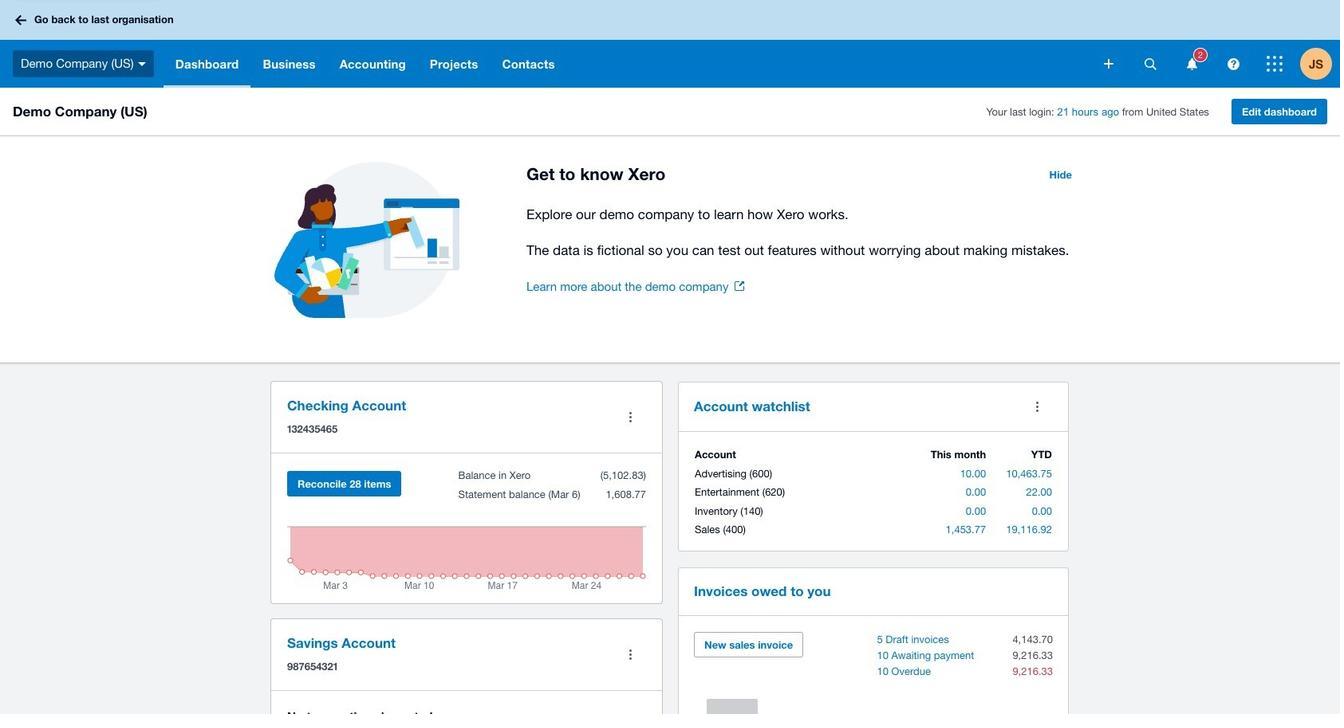 Task type: locate. For each thing, give the bounding box(es) containing it.
2 horizontal spatial svg image
[[1227, 58, 1239, 70]]

svg image
[[1267, 56, 1283, 72], [1144, 58, 1156, 70], [1104, 59, 1114, 69], [138, 62, 146, 66]]

0 horizontal spatial svg image
[[15, 15, 26, 25]]

svg image
[[15, 15, 26, 25], [1187, 58, 1197, 70], [1227, 58, 1239, 70]]

banner
[[0, 0, 1340, 88]]



Task type: vqa. For each thing, say whether or not it's contained in the screenshot.
first svg icon from the left
yes



Task type: describe. For each thing, give the bounding box(es) containing it.
manage menu toggle image
[[614, 402, 646, 434]]

1 horizontal spatial svg image
[[1187, 58, 1197, 70]]

intro banner body element
[[526, 203, 1082, 262]]

accounts watchlist options image
[[1021, 391, 1053, 423]]



